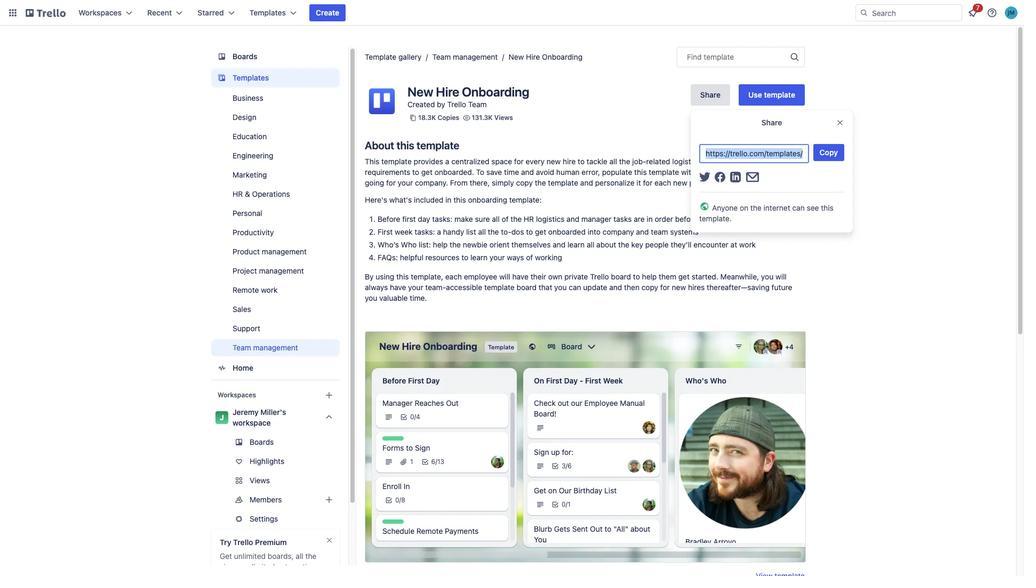 Task type: locate. For each thing, give the bounding box(es) containing it.
management down support link
[[253, 343, 298, 352]]

team management link up new hire onboarding created by trello team at the top
[[432, 52, 498, 61]]

help inside before first day tasks: make sure all of the hr logistics and manager tasks are in order before the new hire arrives first week tasks: a handy list all the to-dos to get onboarded into company and team systems who's who list: help the newbie orient themselves and learn all about the key people they'll encounter at work faqs: helpful resources to learn your ways of working
[[433, 240, 448, 249]]

onboarded.
[[435, 168, 474, 177]]

share on twitter image
[[700, 172, 711, 182]]

and down every
[[521, 168, 534, 177]]

open information menu image
[[987, 7, 998, 18]]

0 horizontal spatial copy
[[516, 178, 533, 187]]

tasks up company
[[614, 215, 632, 224]]

boards link up templates link
[[211, 47, 340, 66]]

team inside new hire onboarding created by trello team
[[468, 100, 487, 109]]

and up onboarded at right
[[567, 215, 580, 224]]

forward image down forward image
[[338, 513, 351, 526]]

find template
[[687, 52, 734, 61]]

tackle
[[587, 157, 608, 166]]

1 horizontal spatial you
[[555, 283, 567, 292]]

0 vertical spatial copy
[[516, 178, 533, 187]]

day
[[418, 215, 430, 224]]

1 vertical spatial tasks
[[614, 215, 632, 224]]

1 horizontal spatial team management
[[432, 52, 498, 61]]

0 vertical spatial workspaces
[[78, 8, 122, 17]]

management
[[453, 52, 498, 61], [262, 247, 307, 256], [259, 266, 304, 275], [253, 343, 298, 352]]

handy
[[443, 227, 464, 236]]

your down orient at left
[[490, 253, 505, 262]]

will up 'future'
[[776, 272, 787, 281]]

1 horizontal spatial trello
[[447, 100, 466, 109]]

boards for views
[[250, 438, 274, 447]]

manager
[[582, 215, 612, 224]]

0 vertical spatial team
[[432, 52, 451, 61]]

sales link
[[211, 301, 340, 318]]

copy
[[820, 148, 838, 157]]

the inside anyone on the internet can see this template.
[[751, 203, 762, 212]]

1 vertical spatial trello
[[590, 272, 609, 281]]

1 horizontal spatial hr
[[524, 215, 534, 224]]

for up time on the top of page
[[514, 157, 524, 166]]

share
[[701, 90, 721, 99], [762, 118, 783, 127]]

template right find
[[704, 52, 734, 61]]

this right the "using"
[[396, 272, 409, 281]]

company
[[603, 227, 634, 236]]

forward image up forward image
[[338, 474, 351, 487]]

needed
[[741, 168, 767, 177]]

in inside before first day tasks: make sure all of the hr logistics and manager tasks are in order before the new hire arrives first week tasks: a handy list all the to-dos to get onboarded into company and team systems who's who list: help the newbie orient themselves and learn all about the key people they'll encounter at work faqs: helpful resources to learn your ways of working
[[647, 215, 653, 224]]

this down job-
[[635, 168, 647, 177]]

thereafter—saving
[[707, 283, 770, 292]]

0 vertical spatial boards link
[[211, 47, 340, 66]]

tasks: up handy
[[432, 215, 453, 224]]

for right it on the top of the page
[[643, 178, 653, 187]]

each down "related"
[[655, 178, 671, 187]]

1 horizontal spatial each
[[655, 178, 671, 187]]

1 vertical spatial team management link
[[211, 339, 340, 356]]

the down handy
[[450, 240, 461, 249]]

0 vertical spatial a
[[445, 157, 450, 166]]

0 horizontal spatial will
[[499, 272, 511, 281]]

1 vertical spatial new
[[408, 84, 433, 99]]

boards for home
[[233, 52, 258, 61]]

0 horizontal spatial a
[[437, 227, 441, 236]]

automation,
[[277, 562, 318, 572]]

forward image for settings
[[338, 513, 351, 526]]

onboarding
[[542, 52, 583, 61], [462, 84, 530, 99]]

1 vertical spatial work
[[261, 285, 278, 295]]

18.3k
[[418, 114, 436, 122]]

unlimited
[[234, 552, 266, 561], [243, 562, 275, 572]]

0 horizontal spatial share
[[701, 90, 721, 99]]

views up the members
[[250, 476, 270, 485]]

copy right then
[[642, 283, 659, 292]]

team management down support link
[[233, 343, 298, 352]]

template down "related"
[[649, 168, 679, 177]]

0 horizontal spatial have
[[390, 283, 406, 292]]

new
[[509, 52, 524, 61], [408, 84, 433, 99]]

2 horizontal spatial you
[[761, 272, 774, 281]]

boards right board image
[[233, 52, 258, 61]]

hire for new hire onboarding
[[526, 52, 540, 61]]

0 horizontal spatial views
[[250, 476, 270, 485]]

0 horizontal spatial each
[[445, 272, 462, 281]]

add image
[[323, 494, 336, 506]]

hire inside new hire onboarding created by trello team
[[436, 84, 459, 99]]

can inside "by using this template, each employee will have their own private trello board to help them get started. meanwhile, you will always have your team-accessible template board that you can update and then copy for new hires thereafter—saving future you valuable time."
[[569, 283, 581, 292]]

new inside new hire onboarding created by trello team
[[408, 84, 433, 99]]

share down find template
[[701, 90, 721, 99]]

template
[[704, 52, 734, 61], [764, 90, 796, 99], [417, 139, 460, 152], [382, 157, 412, 166], [649, 168, 679, 177], [548, 178, 579, 187], [484, 283, 515, 292]]

template down employee in the left of the page
[[484, 283, 515, 292]]

template down human
[[548, 178, 579, 187]]

newbie
[[463, 240, 488, 249]]

work right the at
[[740, 240, 756, 249]]

1 vertical spatial boards link
[[211, 434, 340, 451]]

in right included
[[446, 195, 452, 204]]

all up automation,
[[296, 552, 304, 561]]

included
[[414, 195, 444, 204]]

the down items
[[708, 168, 719, 177]]

template inside "use template" button
[[764, 90, 796, 99]]

1 horizontal spatial of
[[526, 253, 533, 262]]

the up automation,
[[306, 552, 317, 561]]

1 will from the left
[[499, 272, 511, 281]]

1 vertical spatial share
[[762, 118, 783, 127]]

trello inside try trello premium get unlimited boards, all the views, unlimited automation, and more.
[[233, 538, 253, 547]]

this right see
[[821, 203, 834, 212]]

there,
[[470, 178, 490, 187]]

faqs:
[[378, 253, 398, 262]]

onboarding
[[468, 195, 507, 204]]

1 vertical spatial workspaces
[[218, 391, 256, 399]]

0 horizontal spatial workspaces
[[78, 8, 122, 17]]

in right are
[[647, 215, 653, 224]]

jeremy miller's workspace
[[233, 408, 286, 427]]

get down provides
[[421, 168, 433, 177]]

1 vertical spatial your
[[490, 253, 505, 262]]

0 horizontal spatial hire
[[563, 157, 576, 166]]

here's
[[365, 195, 387, 204]]

team right 'gallery'
[[432, 52, 451, 61]]

team down "support"
[[233, 343, 251, 352]]

j
[[220, 413, 224, 422]]

work inside before first day tasks: make sure all of the hr logistics and manager tasks are in order before the new hire arrives first week tasks: a handy list all the to-dos to get onboarded into company and team systems who's who list: help the newbie orient themselves and learn all about the key people they'll encounter at work faqs: helpful resources to learn your ways of working
[[740, 240, 756, 249]]

workspace
[[233, 418, 271, 427]]

0 horizontal spatial onboarding
[[462, 84, 530, 99]]

save
[[487, 168, 502, 177]]

and down views,
[[220, 573, 233, 576]]

0 horizontal spatial hire
[[436, 84, 459, 99]]

template gallery
[[365, 52, 422, 61]]

1 vertical spatial templates
[[233, 73, 269, 82]]

private
[[565, 272, 588, 281]]

1 horizontal spatial copy
[[642, 283, 659, 292]]

to right needed
[[769, 168, 776, 177]]

Find template field
[[677, 47, 805, 67]]

2 vertical spatial team
[[233, 343, 251, 352]]

hr inside before first day tasks: make sure all of the hr logistics and manager tasks are in order before the new hire arrives first week tasks: a handy list all the to-dos to get onboarded into company and team systems who's who list: help the newbie orient themselves and learn all about the key people they'll encounter at work faqs: helpful resources to learn your ways of working
[[524, 215, 534, 224]]

0 vertical spatial work
[[740, 240, 756, 249]]

share inside 'share' button
[[701, 90, 721, 99]]

hire up the by
[[436, 84, 459, 99]]

1 vertical spatial hr
[[524, 215, 534, 224]]

team management link
[[432, 52, 498, 61], [211, 339, 340, 356]]

into
[[588, 227, 601, 236]]

by
[[365, 272, 374, 281]]

1 vertical spatial team
[[468, 100, 487, 109]]

encounter
[[694, 240, 729, 249]]

work down project management
[[261, 285, 278, 295]]

template inside find template field
[[704, 52, 734, 61]]

team
[[432, 52, 451, 61], [468, 100, 487, 109], [233, 343, 251, 352]]

it
[[637, 178, 641, 187]]

every
[[526, 157, 545, 166]]

new down "them"
[[672, 283, 686, 292]]

1 horizontal spatial learn
[[568, 240, 585, 249]]

hr up dos
[[524, 215, 534, 224]]

1 vertical spatial you
[[555, 283, 567, 292]]

home image
[[216, 362, 228, 375]]

your up "time."
[[408, 283, 424, 292]]

search image
[[860, 9, 869, 17]]

1 vertical spatial of
[[526, 253, 533, 262]]

1 vertical spatial hire
[[436, 84, 459, 99]]

0 horizontal spatial can
[[569, 283, 581, 292]]

the inside try trello premium get unlimited boards, all the views, unlimited automation, and more.
[[306, 552, 317, 561]]

of down themselves
[[526, 253, 533, 262]]

1 horizontal spatial can
[[793, 203, 805, 212]]

1 horizontal spatial have
[[513, 272, 529, 281]]

1 vertical spatial onboarding
[[462, 84, 530, 99]]

settings link
[[211, 511, 351, 528]]

items
[[705, 157, 724, 166]]

get up hires
[[679, 272, 690, 281]]

onboarding inside new hire onboarding created by trello team
[[462, 84, 530, 99]]

new down anyone
[[713, 215, 727, 224]]

the up populate
[[619, 157, 631, 166]]

new for new hire onboarding
[[509, 52, 524, 61]]

templates inside dropdown button
[[250, 8, 286, 17]]

project management link
[[211, 263, 340, 280]]

management down productivity link
[[262, 247, 307, 256]]

this inside this template provides a centralized space for every new hire to tackle all the job-related logistical items and business requirements to get onboarded. to save time and avoid human error, populate this template with all the tasks needed to get going for your company. from there, simply copy the template and personalize it for each new person.
[[635, 168, 647, 177]]

help up resources
[[433, 240, 448, 249]]

members link
[[211, 491, 351, 509]]

will down ways
[[499, 272, 511, 281]]

forward image inside settings link
[[338, 513, 351, 526]]

0 vertical spatial can
[[793, 203, 805, 212]]

product management link
[[211, 243, 340, 260]]

1 vertical spatial in
[[647, 215, 653, 224]]

templates button
[[243, 4, 303, 21]]

views
[[495, 114, 513, 122], [250, 476, 270, 485]]

1 horizontal spatial hire
[[526, 52, 540, 61]]

of up to-
[[502, 215, 509, 224]]

started.
[[692, 272, 719, 281]]

forward image
[[338, 474, 351, 487], [338, 513, 351, 526]]

job-
[[633, 157, 647, 166]]

operations
[[252, 189, 290, 199]]

hire down on
[[729, 215, 742, 224]]

logistics
[[536, 215, 565, 224]]

2 horizontal spatial team
[[468, 100, 487, 109]]

new down with
[[674, 178, 688, 187]]

each up "accessible"
[[445, 272, 462, 281]]

engineering link
[[211, 147, 340, 164]]

valuable
[[379, 293, 408, 303]]

0 vertical spatial hire
[[563, 157, 576, 166]]

templates up business
[[233, 73, 269, 82]]

template:
[[509, 195, 542, 204]]

0 horizontal spatial trello
[[233, 538, 253, 547]]

onboarding for new hire onboarding
[[542, 52, 583, 61]]

trello up update
[[590, 272, 609, 281]]

0 vertical spatial share
[[701, 90, 721, 99]]

you
[[761, 272, 774, 281], [555, 283, 567, 292], [365, 293, 377, 303]]

Search field
[[869, 5, 962, 21]]

boards link up highlights link
[[211, 434, 340, 451]]

copy down time on the top of page
[[516, 178, 533, 187]]

0 vertical spatial help
[[433, 240, 448, 249]]

jeremy miller (jeremymiller198) image
[[1005, 6, 1018, 19]]

0 vertical spatial have
[[513, 272, 529, 281]]

0 vertical spatial onboarding
[[542, 52, 583, 61]]

1 vertical spatial boards
[[250, 438, 274, 447]]

hire up human
[[563, 157, 576, 166]]

get inside "by using this template, each employee will have their own private trello board to help them get started. meanwhile, you will always have your team-accessible template board that you can update and then copy for new hires thereafter—saving future you valuable time."
[[679, 272, 690, 281]]

0 horizontal spatial tasks
[[614, 215, 632, 224]]

this inside "by using this template, each employee will have their own private trello board to help them get started. meanwhile, you will always have your team-accessible template board that you can update and then copy for new hires thereafter—saving future you valuable time."
[[396, 272, 409, 281]]

starred
[[198, 8, 224, 17]]

to down provides
[[412, 168, 419, 177]]

share down "use template" button
[[762, 118, 783, 127]]

1 horizontal spatial team management link
[[432, 52, 498, 61]]

hr left &
[[233, 189, 243, 199]]

0 vertical spatial boards
[[233, 52, 258, 61]]

management for project management link
[[259, 266, 304, 275]]

None field
[[700, 144, 809, 163]]

0 horizontal spatial learn
[[471, 253, 488, 262]]

in
[[446, 195, 452, 204], [647, 215, 653, 224]]

1 horizontal spatial new
[[509, 52, 524, 61]]

who's
[[378, 240, 399, 249]]

boards link for home
[[211, 47, 340, 66]]

members
[[250, 495, 282, 504]]

you down always
[[365, 293, 377, 303]]

0 vertical spatial in
[[446, 195, 452, 204]]

views right 131.3k
[[495, 114, 513, 122]]

created
[[408, 100, 435, 109]]

this right "about" on the left of page
[[397, 139, 414, 152]]

trello right the by
[[447, 100, 466, 109]]

and down are
[[636, 227, 649, 236]]

all
[[610, 157, 617, 166], [698, 168, 706, 177], [492, 215, 500, 224], [478, 227, 486, 236], [587, 240, 595, 249], [296, 552, 304, 561]]

1 horizontal spatial in
[[647, 215, 653, 224]]

sure
[[475, 215, 490, 224]]

templates right 'starred' dropdown button
[[250, 8, 286, 17]]

0 horizontal spatial team management
[[233, 343, 298, 352]]

forward image inside views link
[[338, 474, 351, 487]]

to up then
[[633, 272, 640, 281]]

2 boards link from the top
[[211, 434, 340, 451]]

template
[[365, 52, 397, 61]]

and down error,
[[581, 178, 593, 187]]

1 vertical spatial can
[[569, 283, 581, 292]]

templates link
[[211, 68, 340, 88]]

boards,
[[268, 552, 294, 561]]

0 horizontal spatial help
[[433, 240, 448, 249]]

template up requirements
[[382, 157, 412, 166]]

you up 'future'
[[761, 272, 774, 281]]

trello inside new hire onboarding created by trello team
[[447, 100, 466, 109]]

your up what's
[[398, 178, 413, 187]]

new inside "by using this template, each employee will have their own private trello board to help them get started. meanwhile, you will always have your team-accessible template board that you can update and then copy for new hires thereafter—saving future you valuable time."
[[672, 283, 686, 292]]

0 horizontal spatial you
[[365, 293, 377, 303]]

back to home image
[[26, 4, 66, 21]]

have up valuable
[[390, 283, 406, 292]]

personalize
[[595, 178, 635, 187]]

to-
[[501, 227, 512, 236]]

design link
[[211, 109, 340, 126]]

board down their
[[517, 283, 537, 292]]

a left handy
[[437, 227, 441, 236]]

and left then
[[610, 283, 622, 292]]

simply
[[492, 178, 514, 187]]

that
[[539, 283, 553, 292]]

2 forward image from the top
[[338, 513, 351, 526]]

0 vertical spatial trello
[[447, 100, 466, 109]]

copy button
[[814, 144, 845, 161]]

for down "them"
[[661, 283, 670, 292]]

1 forward image from the top
[[338, 474, 351, 487]]

1 vertical spatial copy
[[642, 283, 659, 292]]

systems
[[670, 227, 699, 236]]

1 boards link from the top
[[211, 47, 340, 66]]

1 horizontal spatial views
[[495, 114, 513, 122]]

close popover image
[[836, 118, 845, 127]]

a up onboarded.
[[445, 157, 450, 166]]

tasks
[[721, 168, 739, 177], [614, 215, 632, 224]]

0 vertical spatial hr
[[233, 189, 243, 199]]

learn down newbie
[[471, 253, 488, 262]]

1 horizontal spatial hire
[[729, 215, 742, 224]]

0 vertical spatial new
[[509, 52, 524, 61]]

resources
[[426, 253, 460, 262]]

learn down onboarded at right
[[568, 240, 585, 249]]

0 vertical spatial templates
[[250, 8, 286, 17]]

of
[[502, 215, 509, 224], [526, 253, 533, 262]]

views,
[[220, 562, 241, 572]]

themselves
[[512, 240, 551, 249]]

1 vertical spatial help
[[642, 272, 657, 281]]

0 vertical spatial each
[[655, 178, 671, 187]]

tasks: up list:
[[415, 227, 435, 236]]

requirements
[[365, 168, 410, 177]]

2 vertical spatial your
[[408, 283, 424, 292]]

0 horizontal spatial board
[[517, 283, 537, 292]]

boards up highlights
[[250, 438, 274, 447]]

template,
[[411, 272, 443, 281]]

1 horizontal spatial work
[[740, 240, 756, 249]]

get
[[421, 168, 433, 177], [778, 168, 789, 177], [535, 227, 547, 236], [679, 272, 690, 281]]

you down own at the top
[[555, 283, 567, 292]]

the up arrives
[[751, 203, 762, 212]]

marketing link
[[211, 166, 340, 184]]

tasks down items
[[721, 168, 739, 177]]

management for team management link to the left
[[253, 343, 298, 352]]



Task type: describe. For each thing, give the bounding box(es) containing it.
tasks inside this template provides a centralized space for every new hire to tackle all the job-related logistical items and business requirements to get onboarded. to save time and avoid human error, populate this template with all the tasks needed to get going for your company. from there, simply copy the template and personalize it for each new person.
[[721, 168, 739, 177]]

first
[[378, 227, 393, 236]]

template inside "by using this template, each employee will have their own private trello board to help them get started. meanwhile, you will always have your team-accessible template board that you can update and then copy for new hires thereafter—saving future you valuable time."
[[484, 283, 515, 292]]

0 vertical spatial team management link
[[432, 52, 498, 61]]

with
[[681, 168, 696, 177]]

tasks inside before first day tasks: make sure all of the hr logistics and manager tasks are in order before the new hire arrives first week tasks: a handy list all the to-dos to get onboarded into company and team systems who's who list: help the newbie orient themselves and learn all about the key people they'll encounter at work faqs: helpful resources to learn your ways of working
[[614, 215, 632, 224]]

1 horizontal spatial workspaces
[[218, 391, 256, 399]]

copy inside this template provides a centralized space for every new hire to tackle all the job-related logistical items and business requirements to get onboarded. to save time and avoid human error, populate this template with all the tasks needed to get going for your company. from there, simply copy the template and personalize it for each new person.
[[516, 178, 533, 187]]

share on facebook image
[[715, 172, 726, 182]]

board image
[[216, 50, 228, 63]]

recent
[[147, 8, 172, 17]]

your inside this template provides a centralized space for every new hire to tackle all the job-related logistical items and business requirements to get onboarded. to save time and avoid human error, populate this template with all the tasks needed to get going for your company. from there, simply copy the template and personalize it for each new person.
[[398, 178, 413, 187]]

a inside this template provides a centralized space for every new hire to tackle all the job-related logistical items and business requirements to get onboarded. to save time and avoid human error, populate this template with all the tasks needed to get going for your company. from there, simply copy the template and personalize it for each new person.
[[445, 157, 450, 166]]

human
[[557, 168, 580, 177]]

about this template
[[365, 139, 460, 152]]

18.3k copies
[[418, 114, 460, 122]]

try trello premium get unlimited boards, all the views, unlimited automation, and more.
[[220, 538, 318, 576]]

related
[[647, 157, 671, 166]]

new up avoid
[[547, 157, 561, 166]]

help inside "by using this template, each employee will have their own private trello board to help them get started. meanwhile, you will always have your team-accessible template board that you can update and then copy for new hires thereafter—saving future you valuable time."
[[642, 272, 657, 281]]

from
[[450, 178, 468, 187]]

0 horizontal spatial team
[[233, 343, 251, 352]]

hr & operations link
[[211, 186, 340, 203]]

and up share on linkedin "icon"
[[726, 157, 739, 166]]

workspaces button
[[72, 4, 139, 21]]

forward image
[[338, 494, 351, 506]]

0 horizontal spatial hr
[[233, 189, 243, 199]]

1 vertical spatial unlimited
[[243, 562, 275, 572]]

find
[[687, 52, 702, 61]]

management up new hire onboarding created by trello team at the top
[[453, 52, 498, 61]]

1 horizontal spatial share
[[762, 118, 783, 127]]

for inside "by using this template, each employee will have their own private trello board to help them get started. meanwhile, you will always have your team-accessible template board that you can update and then copy for new hires thereafter—saving future you valuable time."
[[661, 283, 670, 292]]

use
[[749, 90, 762, 99]]

get
[[220, 552, 232, 561]]

can inside anyone on the internet can see this template.
[[793, 203, 805, 212]]

all down into
[[587, 240, 595, 249]]

trello team image
[[365, 84, 399, 118]]

then
[[624, 283, 640, 292]]

all up populate
[[610, 157, 617, 166]]

use template button
[[739, 84, 805, 106]]

all right the list
[[478, 227, 486, 236]]

highlights link
[[211, 453, 340, 470]]

0 horizontal spatial work
[[261, 285, 278, 295]]

to inside "by using this template, each employee will have their own private trello board to help them get started. meanwhile, you will always have your team-accessible template board that you can update and then copy for new hires thereafter—saving future you valuable time."
[[633, 272, 640, 281]]

get inside before first day tasks: make sure all of the hr logistics and manager tasks are in order before the new hire arrives first week tasks: a handy list all the to-dos to get onboarded into company and team systems who's who list: help the newbie orient themselves and learn all about the key people they'll encounter at work faqs: helpful resources to learn your ways of working
[[535, 227, 547, 236]]

dos
[[512, 227, 524, 236]]

marketing
[[233, 170, 267, 179]]

template board image
[[216, 72, 228, 84]]

project management
[[233, 266, 304, 275]]

new inside before first day tasks: make sure all of the hr logistics and manager tasks are in order before the new hire arrives first week tasks: a handy list all the to-dos to get onboarded into company and team systems who's who list: help the newbie orient themselves and learn all about the key people they'll encounter at work faqs: helpful resources to learn your ways of working
[[713, 215, 727, 224]]

design
[[233, 113, 257, 122]]

create a workspace image
[[323, 389, 336, 402]]

hires
[[688, 283, 705, 292]]

1 vertical spatial tasks:
[[415, 227, 435, 236]]

who
[[401, 240, 417, 249]]

trello inside "by using this template, each employee will have their own private trello board to help them get started. meanwhile, you will always have your team-accessible template board that you can update and then copy for new hires thereafter—saving future you valuable time."
[[590, 272, 609, 281]]

here's what's included in this onboarding template:
[[365, 195, 542, 204]]

employee
[[464, 272, 497, 281]]

using
[[376, 272, 394, 281]]

hire inside this template provides a centralized space for every new hire to tackle all the job-related logistical items and business requirements to get onboarded. to save time and avoid human error, populate this template with all the tasks needed to get going for your company. from there, simply copy the template and personalize it for each new person.
[[563, 157, 576, 166]]

boards link for views
[[211, 434, 340, 451]]

this down from
[[454, 195, 466, 204]]

0 vertical spatial of
[[502, 215, 509, 224]]

by
[[437, 100, 445, 109]]

first
[[402, 215, 416, 224]]

productivity
[[233, 228, 274, 237]]

recent button
[[141, 4, 189, 21]]

try
[[220, 538, 231, 547]]

each inside this template provides a centralized space for every new hire to tackle all the job-related logistical items and business requirements to get onboarded. to save time and avoid human error, populate this template with all the tasks needed to get going for your company. from there, simply copy the template and personalize it for each new person.
[[655, 178, 671, 187]]

gallery
[[399, 52, 422, 61]]

error,
[[582, 168, 600, 177]]

their
[[531, 272, 546, 281]]

each inside "by using this template, each employee will have their own private trello board to help them get started. meanwhile, you will always have your team-accessible template board that you can update and then copy for new hires thereafter—saving future you valuable time."
[[445, 272, 462, 281]]

0 vertical spatial views
[[495, 114, 513, 122]]

the left to-
[[488, 227, 499, 236]]

project
[[233, 266, 257, 275]]

workspaces inside popup button
[[78, 8, 122, 17]]

productivity link
[[211, 224, 340, 241]]

provides
[[414, 157, 443, 166]]

0 vertical spatial team management
[[432, 52, 498, 61]]

time.
[[410, 293, 427, 303]]

0 vertical spatial board
[[611, 272, 631, 281]]

management for product management link
[[262, 247, 307, 256]]

and down onboarded at right
[[553, 240, 566, 249]]

and inside "by using this template, each employee will have their own private trello board to help them get started. meanwhile, you will always have your team-accessible template board that you can update and then copy for new hires thereafter—saving future you valuable time."
[[610, 283, 622, 292]]

2 will from the left
[[776, 272, 787, 281]]

onboarding for new hire onboarding created by trello team
[[462, 84, 530, 99]]

meanwhile,
[[721, 272, 759, 281]]

your inside "by using this template, each employee will have their own private trello board to help them get started. meanwhile, you will always have your team-accessible template board that you can update and then copy for new hires thereafter—saving future you valuable time."
[[408, 283, 424, 292]]

remote work link
[[211, 282, 340, 299]]

get right needed
[[778, 168, 789, 177]]

1 vertical spatial have
[[390, 283, 406, 292]]

template up provides
[[417, 139, 460, 152]]

create
[[316, 8, 339, 17]]

logistical
[[673, 157, 703, 166]]

all up 'person.'
[[698, 168, 706, 177]]

what's
[[389, 195, 412, 204]]

primary element
[[0, 0, 1025, 26]]

the right 'before'
[[700, 215, 711, 224]]

avoid
[[536, 168, 554, 177]]

share on linkedin image
[[731, 172, 741, 182]]

the left key
[[618, 240, 630, 249]]

0 vertical spatial unlimited
[[234, 552, 266, 561]]

always
[[365, 283, 388, 292]]

forward image for views
[[338, 474, 351, 487]]

1 horizontal spatial team
[[432, 52, 451, 61]]

by using this template, each employee will have their own private trello board to help them get started. meanwhile, you will always have your team-accessible template board that you can update and then copy for new hires thereafter—saving future you valuable time.
[[365, 272, 793, 303]]

engineering
[[233, 151, 273, 160]]

email image
[[747, 172, 759, 182]]

business
[[741, 157, 771, 166]]

are
[[634, 215, 645, 224]]

them
[[659, 272, 677, 281]]

2 vertical spatial you
[[365, 293, 377, 303]]

education link
[[211, 128, 340, 145]]

team-
[[426, 283, 446, 292]]

1 vertical spatial learn
[[471, 253, 488, 262]]

product
[[233, 247, 260, 256]]

before first day tasks: make sure all of the hr logistics and manager tasks are in order before the new hire arrives first week tasks: a handy list all the to-dos to get onboarded into company and team systems who's who list: help the newbie orient themselves and learn all about the key people they'll encounter at work faqs: helpful resources to learn your ways of working
[[378, 215, 767, 262]]

0 vertical spatial tasks:
[[432, 215, 453, 224]]

home
[[233, 363, 254, 372]]

future
[[772, 283, 793, 292]]

copy inside "by using this template, each employee will have their own private trello board to help them get started. meanwhile, you will always have your team-accessible template board that you can update and then copy for new hires thereafter—saving future you valuable time."
[[642, 283, 659, 292]]

person.
[[690, 178, 716, 187]]

home link
[[211, 359, 340, 378]]

people
[[646, 240, 669, 249]]

your inside before first day tasks: make sure all of the hr logistics and manager tasks are in order before the new hire arrives first week tasks: a handy list all the to-dos to get onboarded into company and team systems who's who list: help the newbie orient themselves and learn all about the key people they'll encounter at work faqs: helpful resources to learn your ways of working
[[490, 253, 505, 262]]

this template provides a centralized space for every new hire to tackle all the job-related logistical items and business requirements to get onboarded. to save time and avoid human error, populate this template with all the tasks needed to get going for your company. from there, simply copy the template and personalize it for each new person.
[[365, 157, 789, 187]]

hire for new hire onboarding created by trello team
[[436, 84, 459, 99]]

use template
[[749, 90, 796, 99]]

internet
[[764, 203, 791, 212]]

personal link
[[211, 205, 340, 222]]

1 vertical spatial views
[[250, 476, 270, 485]]

support
[[233, 324, 260, 333]]

list
[[466, 227, 476, 236]]

to down newbie
[[462, 253, 469, 262]]

a inside before first day tasks: make sure all of the hr logistics and manager tasks are in order before the new hire arrives first week tasks: a handy list all the to-dos to get onboarded into company and team systems who's who list: help the newbie orient themselves and learn all about the key people they'll encounter at work faqs: helpful resources to learn your ways of working
[[437, 227, 441, 236]]

this
[[365, 157, 380, 166]]

131.3k
[[472, 114, 493, 122]]

to up error,
[[578, 157, 585, 166]]

all right the sure
[[492, 215, 500, 224]]

copies
[[438, 114, 460, 122]]

business
[[233, 93, 263, 102]]

0 vertical spatial learn
[[568, 240, 585, 249]]

this inside anyone on the internet can see this template.
[[821, 203, 834, 212]]

the up dos
[[511, 215, 522, 224]]

new for new hire onboarding created by trello team
[[408, 84, 433, 99]]

remote work
[[233, 285, 278, 295]]

hire inside before first day tasks: make sure all of the hr logistics and manager tasks are in order before the new hire arrives first week tasks: a handy list all the to-dos to get onboarded into company and team systems who's who list: help the newbie orient themselves and learn all about the key people they'll encounter at work faqs: helpful resources to learn your ways of working
[[729, 215, 742, 224]]

before
[[675, 215, 698, 224]]

all inside try trello premium get unlimited boards, all the views, unlimited automation, and more.
[[296, 552, 304, 561]]

see
[[807, 203, 819, 212]]

hr & operations
[[233, 189, 290, 199]]

7 notifications image
[[967, 6, 980, 19]]

premium
[[255, 538, 287, 547]]

1 vertical spatial board
[[517, 283, 537, 292]]

own
[[548, 272, 563, 281]]

views link
[[211, 472, 351, 489]]

0 horizontal spatial in
[[446, 195, 452, 204]]

and inside try trello premium get unlimited boards, all the views, unlimited automation, and more.
[[220, 573, 233, 576]]

for down requirements
[[386, 178, 396, 187]]

0 horizontal spatial team management link
[[211, 339, 340, 356]]

the down avoid
[[535, 178, 546, 187]]

to right dos
[[526, 227, 533, 236]]

jeremy
[[233, 408, 259, 417]]



Task type: vqa. For each thing, say whether or not it's contained in the screenshot.
exports
no



